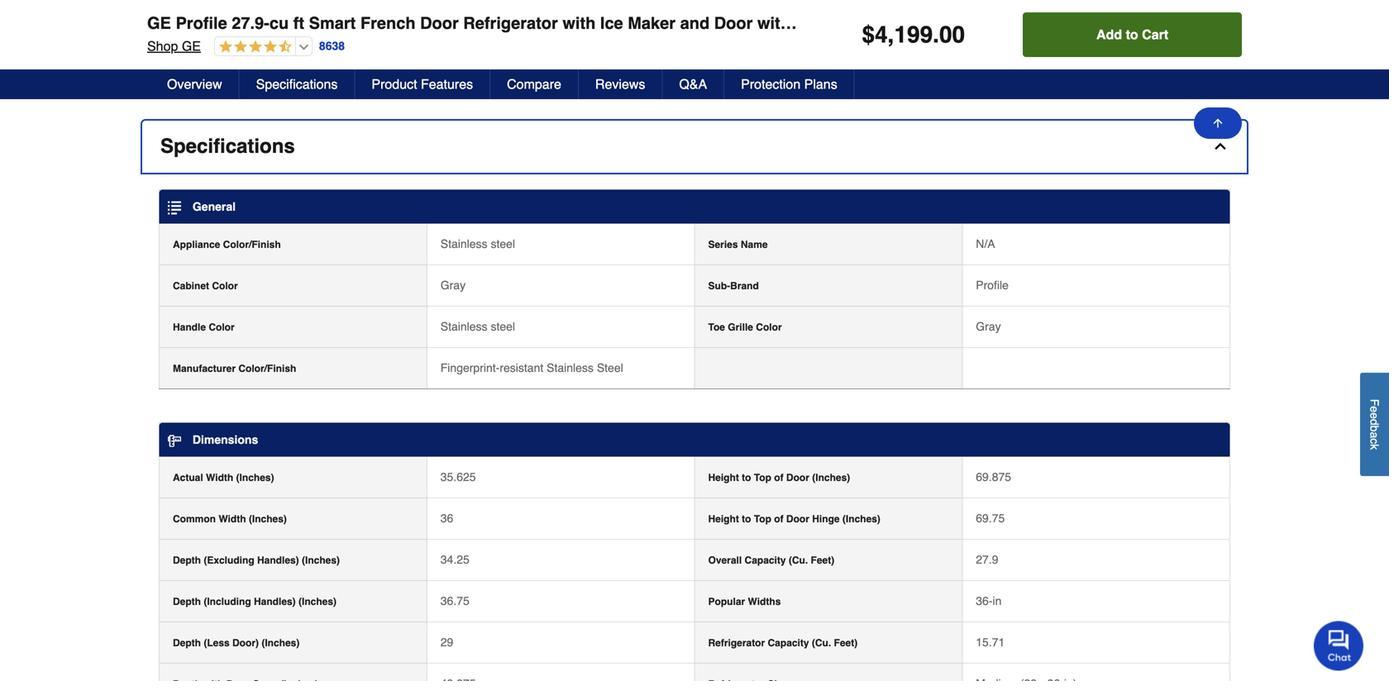 Task type: locate. For each thing, give the bounding box(es) containing it.
69.75
[[976, 512, 1005, 525]]

1 horizontal spatial refrigerator
[[708, 638, 765, 649]]

height
[[708, 472, 739, 484], [708, 514, 739, 525]]

color right 'handle'
[[209, 322, 235, 333]]

1 vertical spatial refrigerator
[[708, 638, 765, 649]]

0 horizontal spatial and
[[486, 6, 506, 20]]

capacity right overall on the right of the page
[[745, 555, 786, 566]]

shop ge
[[147, 38, 201, 54]]

evaporators
[[235, 6, 296, 20]]

1 horizontal spatial and
[[680, 14, 710, 33]]

0 horizontal spatial in
[[400, 6, 409, 20]]

keep right help on the left top
[[619, 6, 644, 20]]

capacity down the widths
[[768, 638, 809, 649]]

specifications button
[[240, 69, 355, 99], [142, 121, 1247, 173]]

1 vertical spatial stainless steel
[[440, 320, 515, 333]]

color/finish down general
[[223, 239, 281, 251]]

the down foods
[[640, 23, 656, 36]]

ge profile 27.9-cu ft smart french door refrigerator with ice maker and door within door (fingerprint-resistant stainless steel) energy star
[[147, 14, 1269, 33]]

ge down easy in the left top of the page
[[182, 38, 201, 54]]

door left 'food'
[[420, 14, 459, 33]]

0 vertical spatial color/finish
[[223, 239, 281, 251]]

door left hinge
[[786, 514, 809, 525]]

0 vertical spatial ge
[[147, 14, 171, 33]]

door left within
[[714, 14, 753, 33]]

2 height from the top
[[708, 514, 739, 525]]

1 vertical spatial depth
[[173, 596, 201, 608]]

1 steel from the top
[[491, 237, 515, 251]]

in up design
[[400, 6, 409, 20]]

to for height to top of door (inches)
[[742, 472, 751, 484]]

sparkling
[[174, 39, 220, 52]]

actual width (inches)
[[173, 472, 274, 484]]

popular
[[708, 596, 745, 608]]

feet) for 15.71
[[834, 638, 858, 649]]

width right the common
[[219, 514, 246, 525]]

depth for 34.25
[[173, 555, 201, 566]]

0 vertical spatial of
[[405, 23, 414, 36]]

steel for gray
[[491, 320, 515, 333]]

and right foods
[[680, 14, 710, 33]]

warning(s)
[[312, 76, 372, 89]]

height up overall on the right of the page
[[708, 514, 739, 525]]

q&a
[[679, 76, 707, 92]]

ge
[[147, 14, 171, 33], [182, 38, 201, 54]]

e up "d"
[[1368, 406, 1381, 413]]

to inside button
[[1126, 27, 1138, 42]]

and right 'sanitized'
[[747, 23, 766, 36]]

0 vertical spatial (cu.
[[789, 555, 808, 566]]

(cu. for 27.9
[[789, 555, 808, 566]]

0 vertical spatial in
[[400, 6, 409, 20]]

to up overall on the right of the page
[[742, 514, 751, 525]]

depth left (less
[[173, 638, 201, 649]]

b
[[1368, 425, 1381, 432]]

hinge
[[812, 514, 840, 525]]

color/finish for fingerprint-resistant stainless steel
[[238, 363, 296, 375]]

width right actual
[[206, 472, 233, 484]]

separate
[[306, 6, 351, 20]]

the up this
[[412, 6, 428, 20]]

color right cabinet
[[212, 280, 238, 292]]

door up height to top of door hinge (inches)
[[786, 472, 809, 484]]

handles) up depth (including handles) (inches) at bottom
[[257, 555, 299, 566]]

27.9-
[[232, 14, 269, 33]]

1 vertical spatial in
[[993, 595, 1002, 608]]

a
[[1368, 432, 1381, 438]]

1 vertical spatial capacity
[[768, 638, 809, 649]]

profile
[[176, 14, 227, 33], [976, 279, 1009, 292]]

2 stainless steel from the top
[[440, 320, 515, 333]]

(inches) up depth (excluding handles) (inches)
[[249, 514, 287, 525]]

0 vertical spatial stainless steel
[[440, 237, 515, 251]]

keep
[[619, 6, 644, 20], [611, 23, 637, 36]]

0 vertical spatial width
[[206, 472, 233, 484]]

1 vertical spatial feet)
[[834, 638, 858, 649]]

feet) for 27.9
[[811, 555, 834, 566]]

1 top from the top
[[754, 472, 771, 484]]

energy
[[1151, 14, 1221, 33]]

ge up shop
[[147, 14, 171, 33]]

2 e from the top
[[1368, 412, 1381, 419]]

1 vertical spatial handles)
[[254, 596, 296, 608]]

1 vertical spatial (cu.
[[812, 638, 831, 649]]

profile up sparkling
[[176, 14, 227, 33]]

list view image
[[168, 201, 181, 214]]

0 vertical spatial -
[[299, 6, 303, 20]]

2 top from the top
[[754, 514, 771, 525]]

feet)
[[811, 555, 834, 566], [834, 638, 858, 649]]

series name
[[708, 239, 768, 251]]

cabinet
[[173, 280, 209, 292]]

height for 69.75
[[708, 514, 739, 525]]

d
[[1368, 419, 1381, 425]]

ice
[[600, 14, 623, 33]]

$ 4,199 . 00
[[862, 21, 965, 48]]

f e e d b a c k button
[[1360, 373, 1389, 476]]

color/finish for stainless steel
[[223, 239, 281, 251]]

to right add
[[1126, 27, 1138, 42]]

1 vertical spatial height
[[708, 514, 739, 525]]

clean down the twinchill™
[[203, 23, 230, 36]]

color/finish right manufacturer
[[238, 363, 296, 375]]

and up white
[[486, 6, 506, 20]]

0 vertical spatial capacity
[[745, 555, 786, 566]]

1 vertical spatial gray
[[976, 320, 1001, 333]]

2 vertical spatial depth
[[173, 638, 201, 649]]

general
[[193, 200, 236, 213]]

15.71
[[976, 636, 1005, 649]]

top up overall capacity (cu. feet)
[[754, 514, 771, 525]]

fresh up drawer
[[679, 6, 704, 20]]

depth (excluding handles) (inches)
[[173, 555, 340, 566]]

1 horizontal spatial fresh
[[679, 6, 704, 20]]

1 vertical spatial width
[[219, 514, 246, 525]]

protection plans
[[741, 76, 837, 92]]

2 depth from the top
[[173, 596, 201, 608]]

36
[[440, 512, 453, 525]]

0 horizontal spatial (cu.
[[789, 555, 808, 566]]

stainless steel for n/a
[[440, 237, 515, 251]]

appliance
[[173, 239, 220, 251]]

chat invite button image
[[1314, 621, 1364, 671]]

0 vertical spatial feet)
[[811, 555, 834, 566]]

4.5 stars image
[[215, 40, 292, 55]]

depth left (including
[[173, 596, 201, 608]]

29
[[440, 636, 453, 649]]

help
[[594, 6, 616, 20]]

(less
[[204, 638, 230, 649]]

0 vertical spatial depth
[[173, 555, 201, 566]]

e up b at the right of the page
[[1368, 412, 1381, 419]]

0 horizontal spatial resistant
[[500, 361, 543, 375]]

stainless
[[1025, 14, 1097, 33], [440, 237, 487, 251], [440, 320, 487, 333], [547, 361, 594, 375]]

handles) down depth (excluding handles) (inches)
[[254, 596, 296, 608]]

(cu.
[[789, 555, 808, 566], [812, 638, 831, 649]]

of up height to top of door hinge (inches)
[[774, 472, 783, 484]]

0 vertical spatial specifications
[[256, 76, 338, 92]]

link icon image
[[374, 77, 386, 89]]

0 horizontal spatial ge
[[147, 14, 171, 33]]

of left this
[[405, 23, 414, 36]]

f
[[1368, 399, 1381, 406]]

36-
[[976, 595, 993, 608]]

top up height to top of door hinge (inches)
[[754, 472, 771, 484]]

1 vertical spatial steel
[[491, 320, 515, 333]]

in
[[400, 6, 409, 20], [993, 595, 1002, 608]]

fresh up this
[[432, 6, 457, 20]]

0 vertical spatial resistant
[[951, 14, 1020, 33]]

liner
[[233, 23, 255, 36]]

-
[[299, 6, 303, 20], [259, 23, 262, 36]]

steel
[[491, 237, 515, 251], [491, 320, 515, 333]]

1 horizontal spatial ge
[[182, 38, 201, 54]]

1 vertical spatial specifications
[[160, 135, 295, 158]]

0 vertical spatial height
[[708, 472, 739, 484]]

the down the separate
[[316, 23, 332, 36]]

1 depth from the top
[[173, 555, 201, 566]]

clean down liner
[[223, 39, 251, 52]]

capacity
[[745, 555, 786, 566], [768, 638, 809, 649]]

1 stainless steel from the top
[[440, 237, 515, 251]]

to up height to top of door hinge (inches)
[[742, 472, 751, 484]]

color
[[212, 280, 238, 292], [209, 322, 235, 333], [756, 322, 782, 333]]

3 depth from the top
[[173, 638, 201, 649]]

1 vertical spatial top
[[754, 514, 771, 525]]

e
[[1368, 406, 1381, 413], [1368, 412, 1381, 419]]

color/finish
[[223, 239, 281, 251], [238, 363, 296, 375]]

0 vertical spatial handles)
[[257, 555, 299, 566]]

(inches) up depth (including handles) (inches) at bottom
[[302, 555, 340, 566]]

color for gray
[[212, 280, 238, 292]]

reviews
[[595, 76, 645, 92]]

2 vertical spatial of
[[774, 514, 783, 525]]

0 horizontal spatial fresh
[[432, 6, 457, 20]]

0 horizontal spatial gray
[[440, 279, 466, 292]]

0 horizontal spatial profile
[[176, 14, 227, 33]]

k
[[1368, 444, 1381, 450]]

this
[[417, 23, 435, 36]]

toe grille color
[[708, 322, 782, 333]]

appliance color/finish
[[173, 239, 281, 251]]

1 vertical spatial profile
[[976, 279, 1009, 292]]

and
[[486, 6, 506, 20], [680, 14, 710, 33], [747, 23, 766, 36]]

1 height from the top
[[708, 472, 739, 484]]

depth down the common
[[173, 555, 201, 566]]

twinchill™ evaporators - separate climates in the fresh food and freezer sections help keep foods fresh easy clean liner - thanks to the smart design of this removable white liner, it's easy to keep the drawer sanitized and sparkling clean
[[174, 6, 766, 52]]

prop 65 warning(s) link
[[251, 74, 386, 91]]

in up "15.71"
[[993, 595, 1002, 608]]

grille
[[728, 322, 753, 333]]

2 steel from the top
[[491, 320, 515, 333]]

width for 35.625
[[206, 472, 233, 484]]

1 vertical spatial keep
[[611, 23, 637, 36]]

0 horizontal spatial refrigerator
[[463, 14, 558, 33]]

of for 35.625
[[774, 472, 783, 484]]

keep down help on the left top
[[611, 23, 637, 36]]

1 vertical spatial color/finish
[[238, 363, 296, 375]]

1 horizontal spatial resistant
[[951, 14, 1020, 33]]

0 horizontal spatial -
[[259, 23, 262, 36]]

1 horizontal spatial -
[[299, 6, 303, 20]]

34.25
[[440, 553, 469, 566]]

handle color
[[173, 322, 235, 333]]

0 vertical spatial top
[[754, 472, 771, 484]]

it's
[[554, 23, 568, 36]]

(fingerprint-
[[853, 14, 951, 33]]

1 vertical spatial of
[[774, 472, 783, 484]]

common width (inches)
[[173, 514, 287, 525]]

handle
[[173, 322, 206, 333]]

prop
[[266, 76, 293, 89]]

cu
[[269, 14, 289, 33]]

of down height to top of door (inches)
[[774, 514, 783, 525]]

(inches) right hinge
[[842, 514, 881, 525]]

0 vertical spatial steel
[[491, 237, 515, 251]]

1 horizontal spatial (cu.
[[812, 638, 831, 649]]

- right liner
[[259, 23, 262, 36]]

top for 69.75
[[754, 514, 771, 525]]

white
[[496, 23, 523, 36]]

refrigerator
[[463, 14, 558, 33], [708, 638, 765, 649]]

gray
[[440, 279, 466, 292], [976, 320, 1001, 333]]

of
[[405, 23, 414, 36], [774, 472, 783, 484], [774, 514, 783, 525]]

profile down n/a
[[976, 279, 1009, 292]]

(cu. for 15.71
[[812, 638, 831, 649]]

- right cu
[[299, 6, 303, 20]]

design
[[367, 23, 401, 36]]

the
[[412, 6, 428, 20], [316, 23, 332, 36], [640, 23, 656, 36]]

0 vertical spatial profile
[[176, 14, 227, 33]]

1 fresh from the left
[[432, 6, 457, 20]]

depth for 29
[[173, 638, 201, 649]]

height up height to top of door hinge (inches)
[[708, 472, 739, 484]]

popular widths
[[708, 596, 781, 608]]

easy
[[174, 23, 199, 36]]

stainless steel for gray
[[440, 320, 515, 333]]



Task type: vqa. For each thing, say whether or not it's contained in the screenshot.
right Save
no



Task type: describe. For each thing, give the bounding box(es) containing it.
35.625
[[440, 471, 476, 484]]

overview
[[167, 76, 222, 92]]

color for stainless steel
[[209, 322, 235, 333]]

depth for 36.75
[[173, 596, 201, 608]]

plans
[[804, 76, 837, 92]]

chevron up image
[[1212, 138, 1229, 155]]

door)
[[232, 638, 259, 649]]

easy
[[571, 23, 595, 36]]

00
[[939, 21, 965, 48]]

0 vertical spatial keep
[[619, 6, 644, 20]]

sections
[[548, 6, 591, 20]]

ca residents:
[[160, 74, 234, 87]]

.
[[933, 21, 939, 48]]

36.75
[[440, 595, 469, 608]]

0 vertical spatial clean
[[203, 23, 230, 36]]

1 horizontal spatial gray
[[976, 320, 1001, 333]]

1 vertical spatial clean
[[223, 39, 251, 52]]

refrigerator capacity (cu. feet)
[[708, 638, 858, 649]]

1 vertical spatial ge
[[182, 38, 201, 54]]

overview button
[[150, 69, 240, 99]]

smart
[[335, 23, 364, 36]]

foods
[[647, 6, 676, 20]]

top for 69.875
[[754, 472, 771, 484]]

ft
[[293, 14, 304, 33]]

thanks
[[266, 23, 300, 36]]

n/a
[[976, 237, 995, 251]]

residents:
[[179, 74, 234, 87]]

climates
[[354, 6, 397, 20]]

2 fresh from the left
[[679, 6, 704, 20]]

1 horizontal spatial the
[[412, 6, 428, 20]]

capacity for 27.9
[[745, 555, 786, 566]]

overall capacity (cu. feet)
[[708, 555, 834, 566]]

(inches) down depth (excluding handles) (inches)
[[298, 596, 337, 608]]

handles) for 36.75
[[254, 596, 296, 608]]

1 vertical spatial -
[[259, 23, 262, 36]]

depth (including handles) (inches)
[[173, 596, 337, 608]]

cabinet color
[[173, 280, 238, 292]]

overall
[[708, 555, 742, 566]]

cart
[[1142, 27, 1168, 42]]

to right thanks at left
[[303, 23, 313, 36]]

manufacturer
[[173, 363, 236, 375]]

manufacturer color/finish
[[173, 363, 296, 375]]

protection plans button
[[724, 69, 855, 99]]

1 horizontal spatial in
[[993, 595, 1002, 608]]

height to top of door hinge (inches)
[[708, 514, 881, 525]]

food
[[461, 6, 483, 20]]

69.875
[[976, 471, 1011, 484]]

0 vertical spatial specifications button
[[240, 69, 355, 99]]

width for 36
[[219, 514, 246, 525]]

1 vertical spatial resistant
[[500, 361, 543, 375]]

steel)
[[1102, 14, 1147, 33]]

q&a button
[[663, 69, 724, 99]]

compare button
[[490, 69, 579, 99]]

sub-
[[708, 280, 730, 292]]

color right grille
[[756, 322, 782, 333]]

fingerprint-resistant stainless steel
[[440, 361, 623, 375]]

features
[[421, 76, 473, 92]]

actual
[[173, 472, 203, 484]]

capacity for 15.71
[[768, 638, 809, 649]]

4,199
[[875, 21, 933, 48]]

in inside twinchill™ evaporators - separate climates in the fresh food and freezer sections help keep foods fresh easy clean liner - thanks to the smart design of this removable white liner, it's easy to keep the drawer sanitized and sparkling clean
[[400, 6, 409, 20]]

product features
[[372, 76, 473, 92]]

steel
[[597, 361, 623, 375]]

product features button
[[355, 69, 490, 99]]

depth (less door) (inches)
[[173, 638, 300, 649]]

(inches) up hinge
[[812, 472, 850, 484]]

freezer
[[509, 6, 545, 20]]

sub-brand
[[708, 280, 759, 292]]

f e e d b a c k
[[1368, 399, 1381, 450]]

(inches) down dimensions at left
[[236, 472, 274, 484]]

product
[[372, 76, 417, 92]]

maker
[[628, 14, 676, 33]]

dimensions image
[[168, 434, 181, 448]]

warning image
[[251, 75, 262, 89]]

(excluding
[[204, 555, 254, 566]]

36-in
[[976, 595, 1002, 608]]

to down help on the left top
[[599, 23, 608, 36]]

height to top of door (inches)
[[708, 472, 850, 484]]

toe
[[708, 322, 725, 333]]

brand
[[730, 280, 759, 292]]

sanitized
[[698, 23, 743, 36]]

shop
[[147, 38, 178, 54]]

c
[[1368, 438, 1381, 444]]

$
[[862, 21, 875, 48]]

of inside twinchill™ evaporators - separate climates in the fresh food and freezer sections help keep foods fresh easy clean liner - thanks to the smart design of this removable white liner, it's easy to keep the drawer sanitized and sparkling clean
[[405, 23, 414, 36]]

dimensions
[[193, 433, 258, 447]]

0 horizontal spatial the
[[316, 23, 332, 36]]

add to cart button
[[1023, 12, 1242, 57]]

to for height to top of door hinge (inches)
[[742, 514, 751, 525]]

handles) for 34.25
[[257, 555, 299, 566]]

1 vertical spatial specifications button
[[142, 121, 1247, 173]]

liner,
[[526, 23, 551, 36]]

0 vertical spatial gray
[[440, 279, 466, 292]]

reviews button
[[579, 69, 663, 99]]

within
[[757, 14, 805, 33]]

arrow up image
[[1211, 117, 1225, 130]]

2 horizontal spatial and
[[747, 23, 766, 36]]

door left '$'
[[810, 14, 848, 33]]

of for 36
[[774, 514, 783, 525]]

65
[[296, 76, 309, 89]]

widths
[[748, 596, 781, 608]]

1 e from the top
[[1368, 406, 1381, 413]]

add to cart
[[1096, 27, 1168, 42]]

0 vertical spatial refrigerator
[[463, 14, 558, 33]]

steel for n/a
[[491, 237, 515, 251]]

(inches) right the door)
[[262, 638, 300, 649]]

star
[[1226, 14, 1269, 33]]

add
[[1096, 27, 1122, 42]]

twinchill™
[[174, 6, 232, 20]]

height for 69.875
[[708, 472, 739, 484]]

to for add to cart
[[1126, 27, 1138, 42]]

2 horizontal spatial the
[[640, 23, 656, 36]]

smart
[[309, 14, 356, 33]]

fingerprint-
[[440, 361, 500, 375]]

common
[[173, 514, 216, 525]]

1 horizontal spatial profile
[[976, 279, 1009, 292]]

8638
[[319, 39, 345, 53]]

series
[[708, 239, 738, 251]]

ca
[[160, 74, 176, 87]]

with
[[563, 14, 596, 33]]



